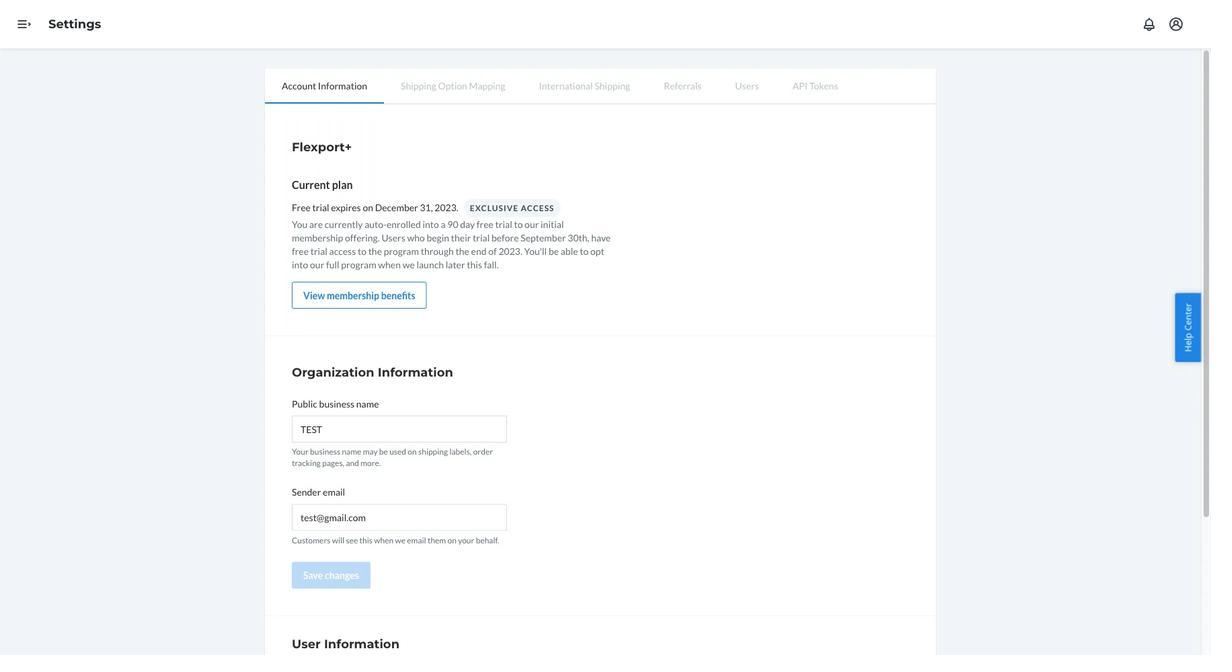 Task type: locate. For each thing, give the bounding box(es) containing it.
tab list containing account information
[[265, 69, 937, 104]]

information up business name text box
[[378, 365, 453, 379]]

business inside the your business name may be used on shipping labels, order tracking pages, and more.
[[310, 447, 341, 456]]

be inside the your business name may be used on shipping labels, order tracking pages, and more.
[[379, 447, 388, 456]]

1 vertical spatial our
[[310, 259, 324, 270]]

1 vertical spatial free
[[292, 245, 309, 257]]

1 vertical spatial email
[[407, 535, 426, 545]]

your
[[458, 535, 475, 545]]

this right see
[[360, 535, 373, 545]]

information for account information
[[318, 80, 367, 91]]

0 horizontal spatial users
[[382, 232, 406, 243]]

membership down are
[[292, 232, 343, 243]]

0 vertical spatial when
[[378, 259, 401, 270]]

free down you
[[292, 245, 309, 257]]

0 vertical spatial membership
[[292, 232, 343, 243]]

to down exclusive access
[[514, 218, 523, 230]]

1 vertical spatial users
[[382, 232, 406, 243]]

launch
[[417, 259, 444, 270]]

later
[[446, 259, 465, 270]]

to down 'offering.'
[[358, 245, 367, 257]]

tracking
[[292, 458, 321, 468]]

1 shipping from the left
[[401, 80, 437, 91]]

1 vertical spatial 2023.
[[499, 245, 523, 257]]

we left launch
[[403, 259, 415, 270]]

free
[[477, 218, 494, 230], [292, 245, 309, 257]]

0 vertical spatial free
[[477, 218, 494, 230]]

name for public business name
[[356, 398, 379, 409]]

we inside you are currently auto-enrolled into a 90 day free trial to our initial membership offering. users who begin their trial before september 30th, have free trial access to the program through the end of 2023. you'll be able to opt into our full program when we launch later this fall.
[[403, 259, 415, 270]]

users
[[736, 80, 759, 91], [382, 232, 406, 243]]

shipping left option in the left top of the page
[[401, 80, 437, 91]]

open account menu image
[[1169, 16, 1185, 32]]

you
[[292, 218, 308, 230]]

0 vertical spatial information
[[318, 80, 367, 91]]

view membership benefits
[[303, 290, 416, 301]]

name
[[356, 398, 379, 409], [342, 447, 362, 456]]

trial up end
[[473, 232, 490, 243]]

we
[[403, 259, 415, 270], [395, 535, 406, 545]]

1 vertical spatial information
[[378, 365, 453, 379]]

1 horizontal spatial into
[[423, 218, 439, 230]]

email left them
[[407, 535, 426, 545]]

1 horizontal spatial 2023.
[[499, 245, 523, 257]]

1 vertical spatial this
[[360, 535, 373, 545]]

0 horizontal spatial to
[[358, 245, 367, 257]]

1 horizontal spatial program
[[384, 245, 419, 257]]

1 horizontal spatial on
[[408, 447, 417, 456]]

their
[[451, 232, 471, 243]]

you are currently auto-enrolled into a 90 day free trial to our initial membership offering. users who begin their trial before september 30th, have free trial access to the program through the end of 2023. you'll be able to opt into our full program when we launch later this fall.
[[292, 218, 611, 270]]

our left full
[[310, 259, 324, 270]]

30th,
[[568, 232, 590, 243]]

1 horizontal spatial email
[[407, 535, 426, 545]]

business for your
[[310, 447, 341, 456]]

0 vertical spatial 2023.
[[435, 201, 459, 213]]

save
[[303, 570, 323, 581]]

may
[[363, 447, 378, 456]]

name inside the your business name may be used on shipping labels, order tracking pages, and more.
[[342, 447, 362, 456]]

business up pages,
[[310, 447, 341, 456]]

1 horizontal spatial be
[[549, 245, 559, 257]]

free right day
[[477, 218, 494, 230]]

when
[[378, 259, 401, 270], [374, 535, 394, 545]]

to
[[514, 218, 523, 230], [358, 245, 367, 257], [580, 245, 589, 257]]

shipping right international
[[595, 80, 631, 91]]

used
[[390, 447, 406, 456]]

information
[[318, 80, 367, 91], [378, 365, 453, 379], [324, 637, 400, 652]]

0 vertical spatial users
[[736, 80, 759, 91]]

1 horizontal spatial users
[[736, 80, 759, 91]]

current plan
[[292, 178, 353, 191]]

sender
[[292, 486, 321, 498]]

0 horizontal spatial the
[[368, 245, 382, 257]]

program down the access
[[341, 259, 377, 270]]

business down organization
[[319, 398, 355, 409]]

1 vertical spatial name
[[342, 447, 362, 456]]

1 horizontal spatial the
[[456, 245, 470, 257]]

1 vertical spatial membership
[[327, 290, 379, 301]]

0 vertical spatial we
[[403, 259, 415, 270]]

be inside you are currently auto-enrolled into a 90 day free trial to our initial membership offering. users who begin their trial before september 30th, have free trial access to the program through the end of 2023. you'll be able to opt into our full program when we launch later this fall.
[[549, 245, 559, 257]]

into left a
[[423, 218, 439, 230]]

have
[[592, 232, 611, 243]]

business
[[319, 398, 355, 409], [310, 447, 341, 456]]

on
[[363, 201, 373, 213], [408, 447, 417, 456], [448, 535, 457, 545]]

our
[[525, 218, 539, 230], [310, 259, 324, 270]]

users down enrolled
[[382, 232, 406, 243]]

membership inside view membership benefits 'button'
[[327, 290, 379, 301]]

more.
[[361, 458, 381, 468]]

our down access
[[525, 218, 539, 230]]

behalf.
[[476, 535, 499, 545]]

2 vertical spatial on
[[448, 535, 457, 545]]

0 horizontal spatial program
[[341, 259, 377, 270]]

0 horizontal spatial into
[[292, 259, 308, 270]]

0 vertical spatial business
[[319, 398, 355, 409]]

be right may
[[379, 447, 388, 456]]

free
[[292, 201, 311, 213]]

able
[[561, 245, 578, 257]]

international shipping tab
[[522, 69, 647, 102]]

be
[[549, 245, 559, 257], [379, 447, 388, 456]]

1 vertical spatial business
[[310, 447, 341, 456]]

1 horizontal spatial our
[[525, 218, 539, 230]]

1 horizontal spatial to
[[514, 218, 523, 230]]

1 horizontal spatial shipping
[[595, 80, 631, 91]]

email right sender
[[323, 486, 345, 498]]

on up auto-
[[363, 201, 373, 213]]

to left opt
[[580, 245, 589, 257]]

0 horizontal spatial our
[[310, 259, 324, 270]]

information for organization information
[[378, 365, 453, 379]]

email
[[323, 486, 345, 498], [407, 535, 426, 545]]

information inside tab
[[318, 80, 367, 91]]

this
[[467, 259, 482, 270], [360, 535, 373, 545]]

and
[[346, 458, 359, 468]]

organization
[[292, 365, 375, 379]]

0 vertical spatial this
[[467, 259, 482, 270]]

users inside tab
[[736, 80, 759, 91]]

information right account
[[318, 80, 367, 91]]

through
[[421, 245, 454, 257]]

on left your on the bottom of page
[[448, 535, 457, 545]]

the down their at the left top of page
[[456, 245, 470, 257]]

2023. down before
[[499, 245, 523, 257]]

0 vertical spatial email
[[323, 486, 345, 498]]

full
[[326, 259, 340, 270]]

settings link
[[48, 17, 101, 31]]

tab list
[[265, 69, 937, 104]]

account information tab
[[265, 69, 384, 104]]

program down who
[[384, 245, 419, 257]]

2023. up a
[[435, 201, 459, 213]]

this inside you are currently auto-enrolled into a 90 day free trial to our initial membership offering. users who begin their trial before september 30th, have free trial access to the program through the end of 2023. you'll be able to opt into our full program when we launch later this fall.
[[467, 259, 482, 270]]

information right user
[[324, 637, 400, 652]]

1 vertical spatial be
[[379, 447, 388, 456]]

membership down full
[[327, 290, 379, 301]]

0 horizontal spatial free
[[292, 245, 309, 257]]

december
[[375, 201, 418, 213]]

0 horizontal spatial be
[[379, 447, 388, 456]]

them
[[428, 535, 446, 545]]

when down email address text field
[[374, 535, 394, 545]]

membership
[[292, 232, 343, 243], [327, 290, 379, 301]]

0 horizontal spatial on
[[363, 201, 373, 213]]

trial up before
[[496, 218, 512, 230]]

when up the benefits on the top left of the page
[[378, 259, 401, 270]]

user
[[292, 637, 321, 652]]

2023.
[[435, 201, 459, 213], [499, 245, 523, 257]]

name down organization information
[[356, 398, 379, 409]]

tokens
[[810, 80, 839, 91]]

account information
[[282, 80, 367, 91]]

we down email address text field
[[395, 535, 406, 545]]

trial
[[313, 201, 329, 213], [496, 218, 512, 230], [473, 232, 490, 243], [311, 245, 328, 257]]

this down end
[[467, 259, 482, 270]]

users left the api
[[736, 80, 759, 91]]

into left full
[[292, 259, 308, 270]]

0 horizontal spatial shipping
[[401, 80, 437, 91]]

exclusive
[[470, 203, 519, 213]]

help
[[1182, 333, 1194, 352]]

name up and
[[342, 447, 362, 456]]

center
[[1182, 303, 1194, 331]]

on inside the your business name may be used on shipping labels, order tracking pages, and more.
[[408, 447, 417, 456]]

a
[[441, 218, 446, 230]]

be left able
[[549, 245, 559, 257]]

0 vertical spatial be
[[549, 245, 559, 257]]

view
[[303, 290, 325, 301]]

on right used
[[408, 447, 417, 456]]

shipping
[[401, 80, 437, 91], [595, 80, 631, 91]]

the down 'offering.'
[[368, 245, 382, 257]]

membership inside you are currently auto-enrolled into a 90 day free trial to our initial membership offering. users who begin their trial before september 30th, have free trial access to the program through the end of 2023. you'll be able to opt into our full program when we launch later this fall.
[[292, 232, 343, 243]]

option
[[438, 80, 467, 91]]

into
[[423, 218, 439, 230], [292, 259, 308, 270]]

the
[[368, 245, 382, 257], [456, 245, 470, 257]]

1 vertical spatial program
[[341, 259, 377, 270]]

2 vertical spatial information
[[324, 637, 400, 652]]

users inside you are currently auto-enrolled into a 90 day free trial to our initial membership offering. users who begin their trial before september 30th, have free trial access to the program through the end of 2023. you'll be able to opt into our full program when we launch later this fall.
[[382, 232, 406, 243]]

opt
[[591, 245, 605, 257]]

day
[[460, 218, 475, 230]]

0 vertical spatial name
[[356, 398, 379, 409]]

your
[[292, 447, 309, 456]]

pages,
[[322, 458, 345, 468]]

1 horizontal spatial this
[[467, 259, 482, 270]]

1 vertical spatial on
[[408, 447, 417, 456]]



Task type: vqa. For each thing, say whether or not it's contained in the screenshot.
Financing
no



Task type: describe. For each thing, give the bounding box(es) containing it.
end
[[471, 245, 487, 257]]

user information
[[292, 637, 400, 652]]

customers will see this when we email them on your behalf.
[[292, 535, 499, 545]]

flexport+
[[292, 139, 352, 154]]

0 vertical spatial our
[[525, 218, 539, 230]]

2 horizontal spatial to
[[580, 245, 589, 257]]

fall.
[[484, 259, 499, 270]]

name for your business name may be used on shipping labels, order tracking pages, and more.
[[342, 447, 362, 456]]

1 vertical spatial we
[[395, 535, 406, 545]]

open navigation image
[[16, 16, 32, 32]]

sender email
[[292, 486, 345, 498]]

public
[[292, 398, 317, 409]]

international shipping
[[539, 80, 631, 91]]

when inside you are currently auto-enrolled into a 90 day free trial to our initial membership offering. users who begin their trial before september 30th, have free trial access to the program through the end of 2023. you'll be able to opt into our full program when we launch later this fall.
[[378, 259, 401, 270]]

shipping
[[418, 447, 448, 456]]

trial up full
[[311, 245, 328, 257]]

auto-
[[365, 218, 387, 230]]

Email address text field
[[292, 504, 507, 531]]

currently
[[325, 218, 363, 230]]

see
[[346, 535, 358, 545]]

api tokens
[[793, 80, 839, 91]]

2 shipping from the left
[[595, 80, 631, 91]]

expires
[[331, 201, 361, 213]]

2023. inside you are currently auto-enrolled into a 90 day free trial to our initial membership offering. users who begin their trial before september 30th, have free trial access to the program through the end of 2023. you'll be able to opt into our full program when we launch later this fall.
[[499, 245, 523, 257]]

2 the from the left
[[456, 245, 470, 257]]

benefits
[[381, 290, 416, 301]]

order
[[473, 447, 493, 456]]

international
[[539, 80, 593, 91]]

before
[[492, 232, 519, 243]]

referrals
[[664, 80, 702, 91]]

0 vertical spatial into
[[423, 218, 439, 230]]

2 horizontal spatial on
[[448, 535, 457, 545]]

business for public
[[319, 398, 355, 409]]

31,
[[420, 201, 433, 213]]

you'll
[[524, 245, 547, 257]]

your business name may be used on shipping labels, order tracking pages, and more.
[[292, 447, 493, 468]]

api
[[793, 80, 808, 91]]

0 horizontal spatial this
[[360, 535, 373, 545]]

of
[[489, 245, 497, 257]]

90
[[448, 218, 459, 230]]

initial
[[541, 218, 564, 230]]

save changes
[[303, 570, 359, 581]]

free trial expires on december 31, 2023.
[[292, 201, 459, 213]]

organization information
[[292, 365, 453, 379]]

1 vertical spatial when
[[374, 535, 394, 545]]

settings
[[48, 17, 101, 31]]

open notifications image
[[1142, 16, 1158, 32]]

1 the from the left
[[368, 245, 382, 257]]

0 vertical spatial program
[[384, 245, 419, 257]]

api tokens tab
[[776, 69, 855, 102]]

mapping
[[469, 80, 506, 91]]

offering.
[[345, 232, 380, 243]]

shipping option mapping
[[401, 80, 506, 91]]

begin
[[427, 232, 450, 243]]

help center button
[[1176, 293, 1202, 362]]

0 horizontal spatial email
[[323, 486, 345, 498]]

will
[[332, 535, 345, 545]]

labels,
[[450, 447, 472, 456]]

access
[[329, 245, 356, 257]]

access
[[521, 203, 555, 213]]

1 horizontal spatial free
[[477, 218, 494, 230]]

Business name text field
[[292, 416, 507, 443]]

plan
[[332, 178, 353, 191]]

referrals tab
[[647, 69, 719, 102]]

changes
[[325, 570, 359, 581]]

save changes button
[[292, 562, 371, 589]]

help center
[[1182, 303, 1194, 352]]

customers
[[292, 535, 331, 545]]

users tab
[[719, 69, 776, 102]]

who
[[407, 232, 425, 243]]

are
[[309, 218, 323, 230]]

september
[[521, 232, 566, 243]]

view membership benefits link
[[292, 282, 427, 309]]

exclusive access
[[470, 203, 555, 213]]

current
[[292, 178, 330, 191]]

view membership benefits button
[[292, 282, 427, 309]]

0 horizontal spatial 2023.
[[435, 201, 459, 213]]

0 vertical spatial on
[[363, 201, 373, 213]]

account
[[282, 80, 316, 91]]

enrolled
[[387, 218, 421, 230]]

public business name
[[292, 398, 379, 409]]

1 vertical spatial into
[[292, 259, 308, 270]]

information for user information
[[324, 637, 400, 652]]

trial up are
[[313, 201, 329, 213]]

shipping option mapping tab
[[384, 69, 522, 102]]



